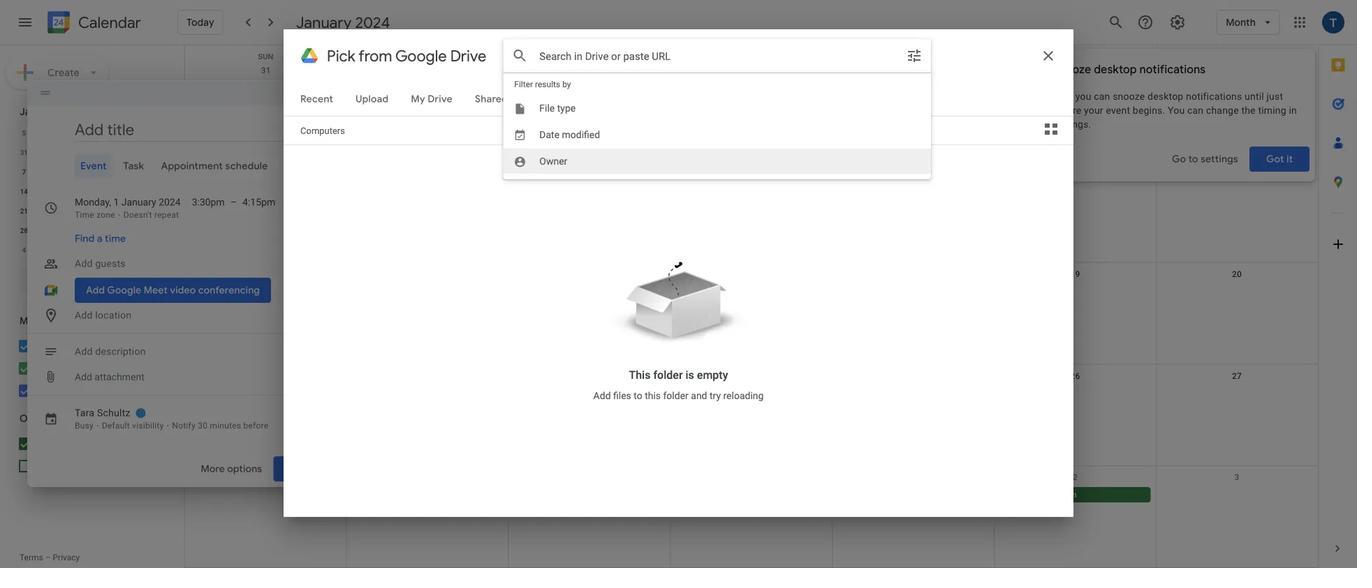Task type: vqa. For each thing, say whether or not it's contained in the screenshot.
second list item
no



Task type: describe. For each thing, give the bounding box(es) containing it.
t
[[108, 129, 112, 137]]

first quarter 10:53pm button
[[671, 284, 827, 300]]

just
[[1267, 90, 1284, 102]]

add attachment button
[[69, 365, 150, 390]]

1 horizontal spatial 7
[[86, 246, 90, 254]]

timing
[[1259, 104, 1287, 116]]

31 december element
[[16, 144, 32, 161]]

thu
[[906, 52, 922, 61]]

quarter for 10:53pm
[[696, 287, 724, 297]]

1 jan
[[417, 66, 439, 75]]

last
[[1001, 491, 1017, 500]]

2 horizontal spatial 2
[[1073, 473, 1078, 483]]

2 vertical spatial 3
[[1235, 473, 1240, 483]]

0 horizontal spatial january 2024
[[20, 106, 84, 118]]

0 vertical spatial january 2024
[[296, 13, 390, 32]]

4 february element
[[16, 242, 32, 259]]

first quarter 10:53pm
[[677, 287, 759, 297]]

/
[[411, 100, 414, 110]]

desktop inside heading
[[1094, 63, 1137, 77]]

26 element
[[123, 203, 140, 219]]

6:18pm
[[1049, 491, 1077, 500]]

10:53pm
[[726, 287, 759, 297]]

calendar heading
[[75, 13, 141, 32]]

1 horizontal spatial 2024
[[355, 13, 390, 32]]

in
[[1290, 104, 1298, 116]]

31 for 3
[[20, 148, 28, 157]]

grid containing 31
[[184, 45, 1319, 569]]

25 element
[[101, 203, 118, 219]]

28 element
[[16, 222, 32, 239]]

12 inside january 2024 grid
[[127, 168, 135, 176]]

sun
[[258, 52, 273, 61]]

12 element
[[123, 164, 140, 180]]

other calendars list
[[3, 433, 173, 478]]

1 column header from the left
[[671, 45, 833, 59]]

terms
[[20, 553, 43, 563]]

Add title text field
[[75, 119, 329, 140]]

23 element
[[59, 203, 75, 219]]

s
[[22, 129, 26, 137]]

appointment
[[161, 160, 223, 173]]

tue
[[583, 52, 597, 61]]

10 element
[[80, 164, 97, 180]]

jan
[[424, 66, 439, 75]]

terms – privacy
[[20, 553, 80, 563]]

change
[[1207, 104, 1240, 116]]

my calendars button
[[3, 310, 173, 333]]

10 inside grid
[[747, 168, 757, 177]]

3 inside january 2024 grid
[[86, 148, 90, 157]]

calendar element
[[45, 8, 141, 39]]

privacy
[[53, 553, 80, 563]]

you
[[1168, 104, 1185, 116]]

22
[[41, 207, 49, 215]]

first
[[677, 287, 694, 297]]

12 inside grid
[[1071, 168, 1081, 177]]

new moon 6:57am button
[[833, 182, 989, 198]]

ximmy
[[383, 100, 409, 110]]

10 inside january 2024 grid
[[84, 168, 92, 176]]

today
[[187, 16, 214, 29]]

26 inside january 2024 grid
[[127, 207, 135, 215]]

21 element
[[16, 203, 32, 219]]

8 february element
[[101, 242, 118, 259]]

1 vertical spatial 2024
[[60, 106, 84, 118]]

1 vertical spatial 4
[[108, 148, 112, 157]]

snooze
[[1053, 63, 1092, 77]]

now you can snooze desktop notifications until just before your event begins. you can change the timing in settings.
[[1053, 90, 1298, 130]]

event
[[1107, 104, 1131, 116]]

19
[[1071, 269, 1081, 279]]

2 vertical spatial 31
[[84, 226, 92, 235]]

31 for 2
[[261, 66, 271, 75]]

event
[[80, 160, 107, 173]]

27 inside grid
[[1233, 371, 1243, 381]]

2 february element
[[123, 222, 140, 239]]

today button
[[177, 10, 223, 35]]

7 february element
[[80, 242, 97, 259]]

24
[[84, 207, 92, 215]]

6 february element
[[59, 242, 75, 259]]

8
[[108, 246, 112, 254]]

begins.
[[1133, 104, 1166, 116]]

calendars for other calendars
[[50, 413, 96, 426]]

new
[[839, 185, 856, 195]]

tara inside cell
[[416, 100, 432, 110]]

0 vertical spatial can
[[1094, 90, 1111, 102]]

31 element
[[80, 222, 97, 239]]

until
[[1245, 90, 1265, 102]]

w
[[85, 129, 91, 137]]

row containing sun
[[185, 45, 1319, 61]]

20
[[1233, 269, 1243, 279]]

time
[[105, 233, 126, 245]]

new moon 6:57am
[[839, 185, 910, 195]]

14 row
[[13, 182, 164, 201]]

1 february element
[[101, 222, 118, 239]]

my calendars list
[[3, 335, 173, 403]]

11 inside january 2024 grid
[[106, 168, 114, 176]]

1 horizontal spatial 3
[[749, 66, 754, 75]]

tasks
[[39, 385, 65, 397]]

your
[[1085, 104, 1104, 116]]

schedule
[[225, 160, 268, 173]]

terms link
[[20, 553, 43, 563]]

2 column header from the left
[[1157, 45, 1319, 59]]

27 inside 27 element
[[149, 207, 157, 215]]

4 inside grid
[[911, 66, 916, 75]]



Task type: locate. For each thing, give the bounding box(es) containing it.
birthdays
[[39, 363, 80, 375]]

0 vertical spatial 1
[[417, 66, 422, 75]]

0 vertical spatial calendars
[[36, 315, 82, 328]]

19 element
[[123, 183, 140, 200]]

1 right "a"
[[108, 226, 112, 235]]

0 vertical spatial desktop
[[1094, 63, 1137, 77]]

22 element
[[37, 203, 54, 219]]

snooze desktop notifications
[[1053, 63, 1206, 77]]

None search field
[[0, 263, 173, 293]]

privacy link
[[53, 553, 80, 563]]

2 vertical spatial 2
[[1073, 473, 1078, 483]]

14 inside row
[[20, 187, 28, 196]]

0 vertical spatial 26
[[127, 207, 135, 215]]

can
[[1094, 90, 1111, 102], [1188, 104, 1204, 116]]

1 vertical spatial 21
[[261, 371, 271, 381]]

cell
[[185, 80, 347, 114], [347, 80, 509, 114], [509, 80, 671, 114], [833, 80, 995, 114], [995, 80, 1157, 114], [1157, 80, 1319, 114], [142, 143, 164, 162], [56, 182, 78, 201], [185, 182, 347, 199], [347, 182, 509, 199], [509, 182, 671, 199], [671, 182, 833, 199], [995, 182, 1157, 199], [1157, 182, 1319, 199], [142, 221, 164, 240], [185, 284, 347, 301], [509, 284, 671, 301], [995, 284, 1157, 301], [1157, 284, 1319, 301], [185, 386, 347, 403], [509, 386, 671, 403], [671, 386, 833, 403], [995, 386, 1157, 403], [1157, 386, 1319, 403], [185, 488, 347, 505], [1157, 488, 1319, 505]]

row containing 4
[[13, 240, 164, 260]]

5
[[1073, 66, 1078, 75]]

0 vertical spatial tara
[[416, 100, 432, 110]]

0 horizontal spatial 7
[[22, 168, 26, 176]]

snooze desktop notifications heading
[[1053, 61, 1299, 78]]

21 for 26
[[261, 371, 271, 381]]

7 for january 2024
[[22, 168, 26, 176]]

2 horizontal spatial 31
[[261, 66, 271, 75]]

last quarter 6:18pm
[[1001, 491, 1077, 500]]

30 element
[[59, 222, 75, 239]]

1 for 1 jan
[[417, 66, 422, 75]]

0 horizontal spatial quarter
[[696, 287, 724, 297]]

0 horizontal spatial 27
[[149, 207, 157, 215]]

4 down 'thu' at the top
[[911, 66, 916, 75]]

1 horizontal spatial tab list
[[1319, 45, 1358, 530]]

12
[[1071, 168, 1081, 177], [127, 168, 135, 176]]

0 horizontal spatial 31
[[20, 148, 28, 157]]

find a time
[[75, 233, 126, 245]]

11
[[909, 168, 919, 177], [106, 168, 114, 176]]

january
[[296, 13, 352, 32], [20, 106, 58, 118]]

11 inside grid
[[909, 168, 919, 177]]

4 inside 4 february element
[[22, 246, 26, 254]]

fri
[[1070, 52, 1082, 61]]

1 vertical spatial tara
[[39, 341, 58, 352]]

notifications up change
[[1187, 90, 1243, 102]]

27 element
[[144, 203, 161, 219]]

1 horizontal spatial tara
[[416, 100, 432, 110]]

quarter right first on the bottom
[[696, 287, 724, 297]]

1 left 'jan'
[[417, 66, 422, 75]]

1 for 1
[[108, 226, 112, 235]]

attachment
[[95, 372, 145, 383]]

2 inside january 2024 grid
[[129, 226, 133, 235]]

before
[[1053, 104, 1082, 116]]

1 horizontal spatial 10
[[747, 168, 757, 177]]

calendar
[[78, 13, 141, 32]]

0 horizontal spatial tara
[[39, 341, 58, 352]]

0 vertical spatial 14
[[20, 187, 28, 196]]

–
[[45, 553, 51, 563]]

calendars
[[36, 315, 82, 328], [50, 413, 96, 426]]

0 horizontal spatial 1
[[108, 226, 112, 235]]

4 up 11 element on the left top of page
[[108, 148, 112, 157]]

grid
[[184, 45, 1319, 569]]

1 vertical spatial 2
[[129, 226, 133, 235]]

4
[[911, 66, 916, 75], [108, 148, 112, 157], [22, 246, 26, 254]]

28 inside grid
[[261, 473, 271, 483]]

3pm ximmy / tara
[[363, 100, 432, 110]]

7
[[264, 168, 269, 177], [22, 168, 26, 176], [86, 246, 90, 254]]

2
[[587, 66, 592, 75], [129, 226, 133, 235], [1073, 473, 1078, 483]]

column header
[[671, 45, 833, 59], [1157, 45, 1319, 59]]

3pm
[[363, 100, 380, 110]]

moon
[[858, 185, 879, 195]]

9 february element
[[123, 242, 140, 259]]

0 horizontal spatial 28
[[20, 226, 28, 235]]

0 vertical spatial january
[[296, 13, 352, 32]]

desktop
[[1094, 63, 1137, 77], [1148, 90, 1184, 102]]

9
[[587, 168, 592, 177]]

1 horizontal spatial quarter
[[1019, 491, 1047, 500]]

21 for 24
[[20, 207, 28, 215]]

1 horizontal spatial january
[[296, 13, 352, 32]]

1 vertical spatial notifications
[[1187, 90, 1243, 102]]

0 horizontal spatial column header
[[671, 45, 833, 59]]

26
[[127, 207, 135, 215], [1071, 371, 1081, 381]]

0 vertical spatial 2024
[[355, 13, 390, 32]]

saturday column header
[[142, 123, 164, 143]]

0 vertical spatial 27
[[149, 207, 157, 215]]

28 inside january 2024 grid
[[20, 226, 28, 235]]

12 down 5 element
[[127, 168, 135, 176]]

event button
[[75, 154, 112, 179]]

quarter right last
[[1019, 491, 1047, 500]]

calendars for my calendars
[[36, 315, 82, 328]]

0 vertical spatial 31
[[261, 66, 271, 75]]

notifications inside heading
[[1140, 63, 1206, 77]]

tara up birthdays
[[39, 341, 58, 352]]

row group
[[13, 143, 164, 260]]

23
[[63, 207, 71, 215]]

my
[[20, 315, 34, 328]]

0 horizontal spatial 26
[[127, 207, 135, 215]]

row group containing 31
[[13, 143, 164, 260]]

schultz
[[61, 341, 93, 352]]

1 vertical spatial calendars
[[50, 413, 96, 426]]

2 horizontal spatial 7
[[264, 168, 269, 177]]

9 element
[[59, 164, 75, 180]]

1 vertical spatial 3
[[86, 148, 90, 157]]

2 down tue
[[587, 66, 592, 75]]

0 vertical spatial quarter
[[696, 287, 724, 297]]

january 2024 grid
[[13, 123, 164, 260]]

desktop up snooze
[[1094, 63, 1137, 77]]

row containing 14
[[185, 263, 1319, 365]]

mon
[[419, 52, 437, 61]]

calendars down tasks
[[50, 413, 96, 426]]

28
[[20, 226, 28, 235], [261, 473, 271, 483]]

task button
[[118, 154, 150, 179]]

2 horizontal spatial 3
[[1235, 473, 1240, 483]]

0 vertical spatial 3
[[749, 66, 754, 75]]

1 horizontal spatial 2
[[587, 66, 592, 75]]

31 down s
[[20, 148, 28, 157]]

my calendars
[[20, 315, 82, 328]]

12 down settings.
[[1071, 168, 1081, 177]]

tab list containing event
[[38, 154, 329, 179]]

0 horizontal spatial can
[[1094, 90, 1111, 102]]

0 horizontal spatial january
[[20, 106, 58, 118]]

other calendars
[[20, 413, 96, 426]]

cell containing 3pm
[[347, 80, 509, 114]]

f
[[129, 129, 133, 137]]

1 horizontal spatial 11
[[909, 168, 919, 177]]

tab list
[[1319, 45, 1358, 530], [38, 154, 329, 179]]

5 february element
[[37, 242, 54, 259]]

other calendars button
[[3, 408, 173, 430]]

calendars up tara schultz
[[36, 315, 82, 328]]

31 left "a"
[[84, 226, 92, 235]]

quarter
[[696, 287, 724, 297], [1019, 491, 1047, 500]]

14 inside grid
[[261, 269, 271, 279]]

1 horizontal spatial 21
[[261, 371, 271, 381]]

31
[[261, 66, 271, 75], [20, 148, 28, 157], [84, 226, 92, 235]]

snooze
[[1113, 90, 1146, 102]]

1 horizontal spatial column header
[[1157, 45, 1319, 59]]

row
[[185, 45, 1319, 61], [185, 59, 1319, 161], [13, 123, 164, 143], [13, 143, 164, 162], [185, 161, 1319, 263], [13, 162, 164, 182], [13, 201, 164, 221], [13, 221, 164, 240], [13, 240, 164, 260], [185, 263, 1319, 365], [185, 365, 1319, 467], [185, 467, 1319, 569]]

11 up 18 element at the left top of the page
[[106, 168, 114, 176]]

14
[[20, 187, 28, 196], [261, 269, 271, 279]]

2 horizontal spatial 4
[[911, 66, 916, 75]]

0 vertical spatial notifications
[[1140, 63, 1206, 77]]

11 element
[[101, 164, 118, 180]]

row containing s
[[13, 123, 164, 143]]

25
[[106, 207, 114, 215]]

2024
[[355, 13, 390, 32], [60, 106, 84, 118]]

13
[[1233, 168, 1243, 177]]

0 vertical spatial 4
[[911, 66, 916, 75]]

tara inside my calendars list
[[39, 341, 58, 352]]

13 element
[[144, 164, 161, 180]]

desktop inside the now you can snooze desktop notifications until just before your event begins. you can change the timing in settings.
[[1148, 90, 1184, 102]]

21 inside january 2024 grid
[[20, 207, 28, 215]]

4 down 28 element
[[22, 246, 26, 254]]

6:57am
[[882, 185, 910, 195]]

27
[[149, 207, 157, 215], [1233, 371, 1243, 381]]

appointment schedule
[[161, 160, 268, 173]]

a
[[97, 233, 102, 245]]

last quarter 6:18pm button
[[995, 488, 1151, 503]]

can right you
[[1188, 104, 1204, 116]]

1 vertical spatial january 2024
[[20, 106, 84, 118]]

0 horizontal spatial 10
[[84, 168, 92, 176]]

2 up last quarter 6:18pm button
[[1073, 473, 1078, 483]]

7 inside grid
[[264, 168, 269, 177]]

0 horizontal spatial desktop
[[1094, 63, 1137, 77]]

notifications inside the now you can snooze desktop notifications until just before your event begins. you can change the timing in settings.
[[1187, 90, 1243, 102]]

0 horizontal spatial 14
[[20, 187, 28, 196]]

1 horizontal spatial desktop
[[1148, 90, 1184, 102]]

tuesday column header
[[56, 123, 78, 143]]

1 vertical spatial can
[[1188, 104, 1204, 116]]

find a time button
[[69, 226, 132, 252]]

other
[[20, 413, 48, 426]]

1 horizontal spatial 28
[[261, 473, 271, 483]]

main drawer image
[[17, 14, 34, 31]]

5 element
[[123, 144, 140, 161]]

settings.
[[1053, 118, 1092, 130]]

snooze desktop notifications alert dialog
[[1036, 49, 1316, 182]]

you
[[1076, 90, 1092, 102]]

the
[[1242, 104, 1256, 116]]

now
[[1053, 90, 1073, 102]]

1 inside "element"
[[108, 226, 112, 235]]

1 horizontal spatial 27
[[1233, 371, 1243, 381]]

1 horizontal spatial january 2024
[[296, 13, 390, 32]]

21 inside grid
[[261, 371, 271, 381]]

11 up new moon 6:57am button
[[909, 168, 919, 177]]

task
[[123, 160, 144, 173]]

2 element
[[59, 144, 75, 161]]

0 horizontal spatial 3
[[86, 148, 90, 157]]

10
[[747, 168, 757, 177], [84, 168, 92, 176]]

1 vertical spatial 28
[[261, 473, 271, 483]]

0 horizontal spatial 12
[[127, 168, 135, 176]]

0 horizontal spatial tab list
[[38, 154, 329, 179]]

1 horizontal spatial 12
[[1071, 168, 1081, 177]]

0 vertical spatial 28
[[20, 226, 28, 235]]

21
[[20, 207, 28, 215], [261, 371, 271, 381]]

2 right time
[[129, 226, 133, 235]]

1 horizontal spatial 31
[[84, 226, 92, 235]]

1 horizontal spatial 26
[[1071, 371, 1081, 381]]

can up your
[[1094, 90, 1111, 102]]

1 vertical spatial desktop
[[1148, 90, 1184, 102]]

7 for sun
[[264, 168, 269, 177]]

find
[[75, 233, 95, 245]]

0 horizontal spatial 21
[[20, 207, 28, 215]]

20 element
[[144, 183, 161, 200]]

1 vertical spatial 27
[[1233, 371, 1243, 381]]

1 vertical spatial 14
[[261, 269, 271, 279]]

notifications up the now you can snooze desktop notifications until just before your event begins. you can change the timing in settings.
[[1140, 63, 1206, 77]]

desktop up you
[[1148, 90, 1184, 102]]

0 vertical spatial 2
[[587, 66, 592, 75]]

24 element
[[80, 203, 97, 219]]

1 vertical spatial 1
[[108, 226, 112, 235]]

1 vertical spatial january
[[20, 106, 58, 118]]

2 vertical spatial 4
[[22, 246, 26, 254]]

0 horizontal spatial 2
[[129, 226, 133, 235]]

add
[[75, 372, 92, 383]]

3
[[749, 66, 754, 75], [86, 148, 90, 157], [1235, 473, 1240, 483]]

17 element
[[80, 183, 97, 200]]

1 horizontal spatial can
[[1188, 104, 1204, 116]]

0 vertical spatial 21
[[20, 207, 28, 215]]

tara right /
[[416, 100, 432, 110]]

tara schultz
[[39, 341, 93, 352]]

18 element
[[101, 183, 118, 200]]

0 horizontal spatial 4
[[22, 246, 26, 254]]

1 horizontal spatial 14
[[261, 269, 271, 279]]

1 vertical spatial 31
[[20, 148, 28, 157]]

1 vertical spatial 26
[[1071, 371, 1081, 381]]

0 horizontal spatial 2024
[[60, 106, 84, 118]]

31 inside grid
[[261, 66, 271, 75]]

notifications
[[1140, 63, 1206, 77], [1187, 90, 1243, 102]]

quarter for 6:18pm
[[1019, 491, 1047, 500]]

appointment schedule button
[[155, 154, 274, 179]]

1 horizontal spatial 1
[[417, 66, 422, 75]]

31 down sun at the top of page
[[261, 66, 271, 75]]

1 vertical spatial quarter
[[1019, 491, 1047, 500]]

14 element
[[16, 183, 32, 200]]

1 horizontal spatial 4
[[108, 148, 112, 157]]

add attachment
[[75, 372, 145, 383]]

0 horizontal spatial 11
[[106, 168, 114, 176]]



